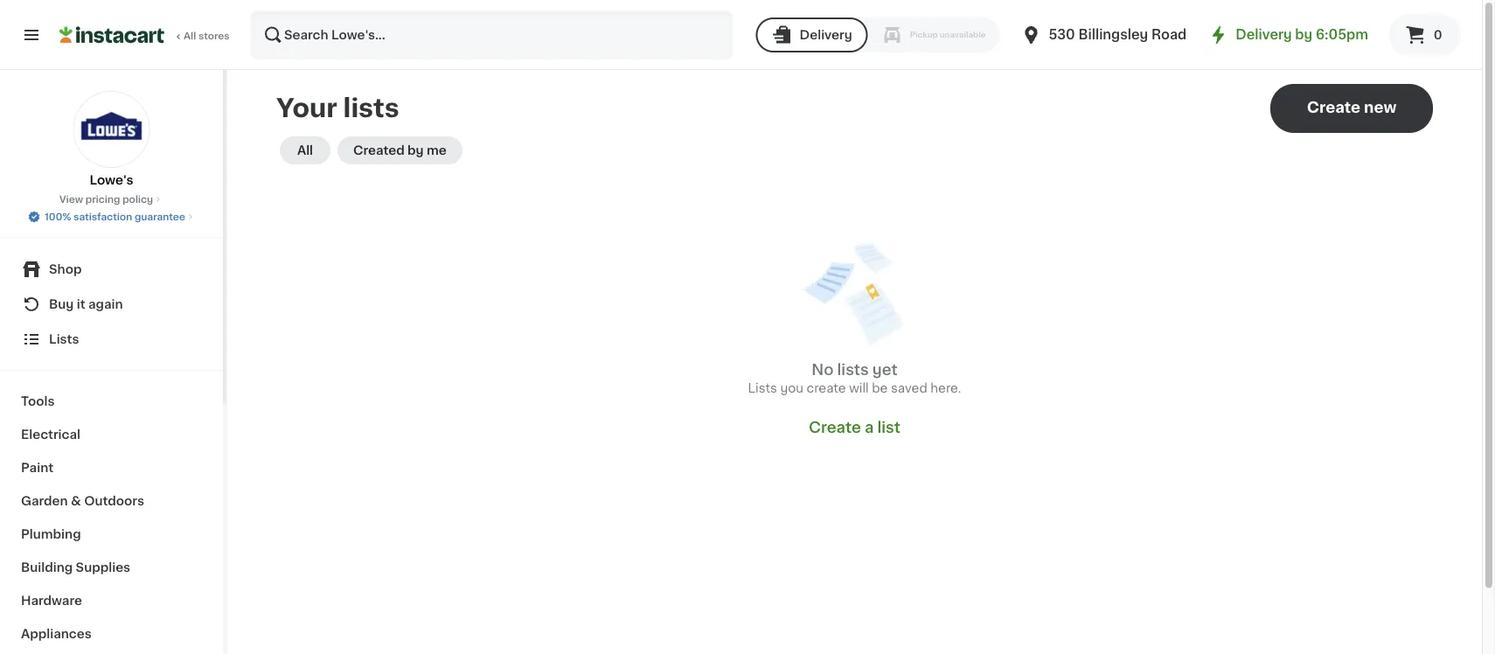 Task type: vqa. For each thing, say whether or not it's contained in the screenshot.
"it"
yes



Task type: describe. For each thing, give the bounding box(es) containing it.
stores
[[198, 31, 230, 41]]

100%
[[45, 212, 71, 222]]

saved
[[891, 382, 927, 394]]

all for all stores
[[184, 31, 196, 41]]

satisfaction
[[74, 212, 132, 222]]

delivery by 6:05pm link
[[1208, 24, 1368, 45]]

shop
[[49, 263, 82, 275]]

created by me
[[353, 144, 447, 157]]

view
[[59, 195, 83, 204]]

billingsley
[[1078, 28, 1148, 41]]

created
[[353, 144, 405, 157]]

building supplies
[[21, 561, 130, 574]]

tools link
[[10, 385, 212, 418]]

tools
[[21, 395, 55, 407]]

all stores link
[[59, 10, 231, 59]]

garden & outdoors link
[[10, 484, 212, 518]]

create new button
[[1270, 84, 1433, 133]]

delivery for delivery by 6:05pm
[[1236, 28, 1292, 41]]

view pricing policy
[[59, 195, 153, 204]]

new
[[1364, 100, 1397, 115]]

create a list
[[809, 420, 900, 435]]

100% satisfaction guarantee button
[[27, 206, 196, 224]]

plumbing link
[[10, 518, 212, 551]]

by for delivery
[[1295, 28, 1313, 41]]

electrical link
[[10, 418, 212, 451]]

view pricing policy link
[[59, 192, 164, 206]]

a
[[865, 420, 874, 435]]

here.
[[931, 382, 961, 394]]

create for create a list
[[809, 420, 861, 435]]

&
[[71, 495, 81, 507]]

shop link
[[10, 252, 212, 287]]

paint
[[21, 462, 53, 474]]

your lists
[[276, 96, 399, 121]]

created by me button
[[338, 136, 462, 164]]

be
[[872, 382, 888, 394]]

garden & outdoors
[[21, 495, 144, 507]]

policy
[[122, 195, 153, 204]]

by for created
[[408, 144, 424, 157]]

lists for no
[[837, 362, 869, 377]]

pricing
[[85, 195, 120, 204]]

will
[[849, 382, 869, 394]]

outdoors
[[84, 495, 144, 507]]

delivery for delivery
[[800, 29, 852, 41]]

0
[[1434, 29, 1442, 41]]

lists for your
[[343, 96, 399, 121]]

no
[[812, 362, 834, 377]]

create for create new
[[1307, 100, 1361, 115]]

you
[[780, 382, 804, 394]]

supplies
[[76, 561, 130, 574]]

lists inside no lists yet lists you create will be saved here.
[[748, 382, 777, 394]]

guarantee
[[135, 212, 185, 222]]

paint link
[[10, 451, 212, 484]]



Task type: locate. For each thing, give the bounding box(es) containing it.
1 horizontal spatial create
[[1307, 100, 1361, 115]]

100% satisfaction guarantee
[[45, 212, 185, 222]]

lists inside no lists yet lists you create will be saved here.
[[837, 362, 869, 377]]

delivery by 6:05pm
[[1236, 28, 1368, 41]]

plumbing
[[21, 528, 81, 540]]

None search field
[[250, 10, 733, 59]]

create
[[1307, 100, 1361, 115], [809, 420, 861, 435]]

all button
[[280, 136, 331, 164]]

lists
[[49, 333, 79, 345], [748, 382, 777, 394]]

garden
[[21, 495, 68, 507]]

lists down 'buy'
[[49, 333, 79, 345]]

me
[[427, 144, 447, 157]]

service type group
[[756, 17, 1000, 52]]

by left me
[[408, 144, 424, 157]]

all stores
[[184, 31, 230, 41]]

buy
[[49, 298, 74, 310]]

hardware
[[21, 595, 82, 607]]

yet
[[872, 362, 898, 377]]

building
[[21, 561, 73, 574]]

0 button
[[1389, 14, 1461, 56]]

buy it again
[[49, 298, 123, 310]]

0 horizontal spatial create
[[809, 420, 861, 435]]

it
[[77, 298, 85, 310]]

create left a
[[809, 420, 861, 435]]

lists up 'will'
[[837, 362, 869, 377]]

by inside button
[[408, 144, 424, 157]]

delivery button
[[756, 17, 868, 52]]

lists left you
[[748, 382, 777, 394]]

530 billingsley road button
[[1021, 10, 1187, 59]]

appliances link
[[10, 617, 212, 651]]

road
[[1151, 28, 1187, 41]]

530 billingsley road
[[1049, 28, 1187, 41]]

lowe's logo image
[[73, 91, 150, 168]]

all inside button
[[297, 144, 313, 157]]

0 vertical spatial all
[[184, 31, 196, 41]]

Search field
[[252, 12, 731, 58]]

again
[[88, 298, 123, 310]]

instacart logo image
[[59, 24, 164, 45]]

1 vertical spatial lists
[[748, 382, 777, 394]]

0 horizontal spatial by
[[408, 144, 424, 157]]

lists link
[[10, 322, 212, 357]]

lists inside lists link
[[49, 333, 79, 345]]

lowe's link
[[73, 91, 150, 189]]

create left new at the right of the page
[[1307, 100, 1361, 115]]

no lists yet lists you create will be saved here.
[[748, 362, 961, 394]]

create a list link
[[809, 418, 900, 437]]

create inside button
[[1307, 100, 1361, 115]]

delivery inside button
[[800, 29, 852, 41]]

lowe's
[[90, 174, 133, 186]]

hardware link
[[10, 584, 212, 617]]

create
[[807, 382, 846, 394]]

0 vertical spatial create
[[1307, 100, 1361, 115]]

1 vertical spatial create
[[809, 420, 861, 435]]

lists up created
[[343, 96, 399, 121]]

0 horizontal spatial delivery
[[800, 29, 852, 41]]

1 vertical spatial by
[[408, 144, 424, 157]]

by left 6:05pm
[[1295, 28, 1313, 41]]

0 horizontal spatial all
[[184, 31, 196, 41]]

530
[[1049, 28, 1075, 41]]

1 horizontal spatial all
[[297, 144, 313, 157]]

0 horizontal spatial lists
[[49, 333, 79, 345]]

all down 'your'
[[297, 144, 313, 157]]

appliances
[[21, 628, 92, 640]]

delivery
[[1236, 28, 1292, 41], [800, 29, 852, 41]]

1 horizontal spatial lists
[[837, 362, 869, 377]]

all
[[184, 31, 196, 41], [297, 144, 313, 157]]

buy it again link
[[10, 287, 212, 322]]

lists
[[343, 96, 399, 121], [837, 362, 869, 377]]

all left stores
[[184, 31, 196, 41]]

1 vertical spatial all
[[297, 144, 313, 157]]

0 vertical spatial lists
[[49, 333, 79, 345]]

6:05pm
[[1316, 28, 1368, 41]]

create new
[[1307, 100, 1397, 115]]

electrical
[[21, 428, 80, 441]]

1 horizontal spatial lists
[[748, 382, 777, 394]]

0 vertical spatial lists
[[343, 96, 399, 121]]

1 horizontal spatial delivery
[[1236, 28, 1292, 41]]

your
[[276, 96, 337, 121]]

building supplies link
[[10, 551, 212, 584]]

1 vertical spatial lists
[[837, 362, 869, 377]]

0 horizontal spatial lists
[[343, 96, 399, 121]]

list
[[877, 420, 900, 435]]

0 vertical spatial by
[[1295, 28, 1313, 41]]

all for all
[[297, 144, 313, 157]]

1 horizontal spatial by
[[1295, 28, 1313, 41]]

by
[[1295, 28, 1313, 41], [408, 144, 424, 157]]



